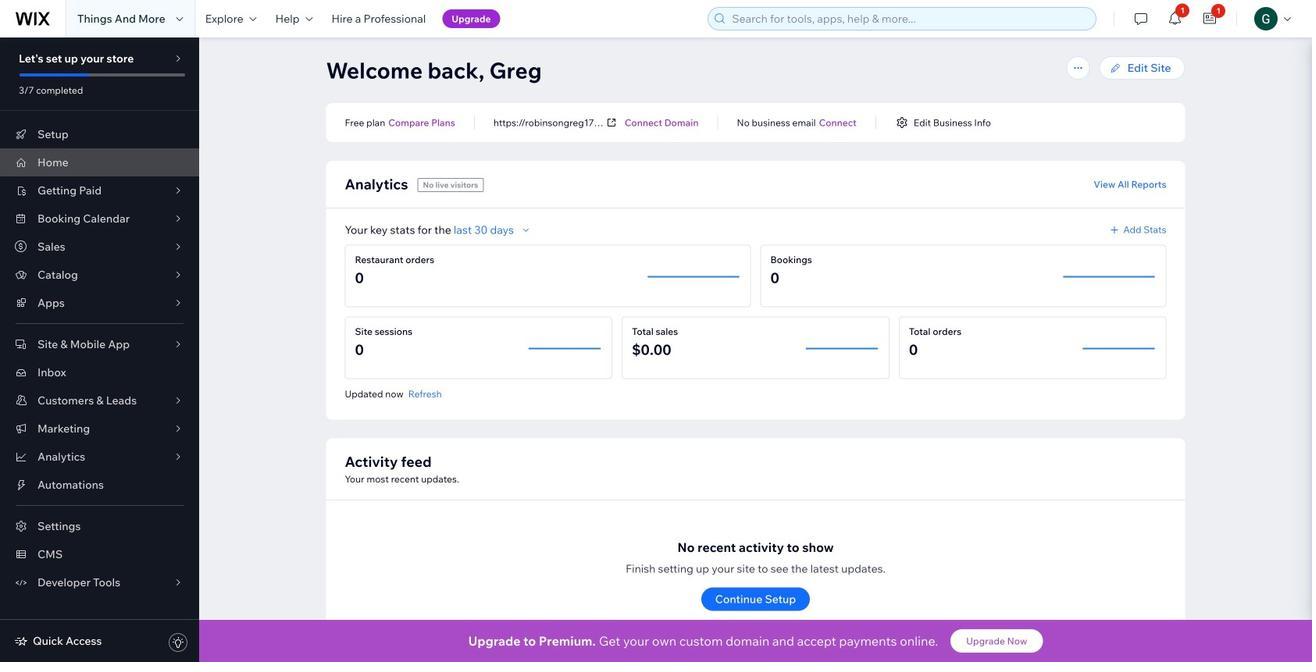 Task type: locate. For each thing, give the bounding box(es) containing it.
sidebar element
[[0, 37, 199, 662]]

Search for tools, apps, help & more... field
[[727, 8, 1091, 30]]



Task type: vqa. For each thing, say whether or not it's contained in the screenshot.
bottommost homepage
no



